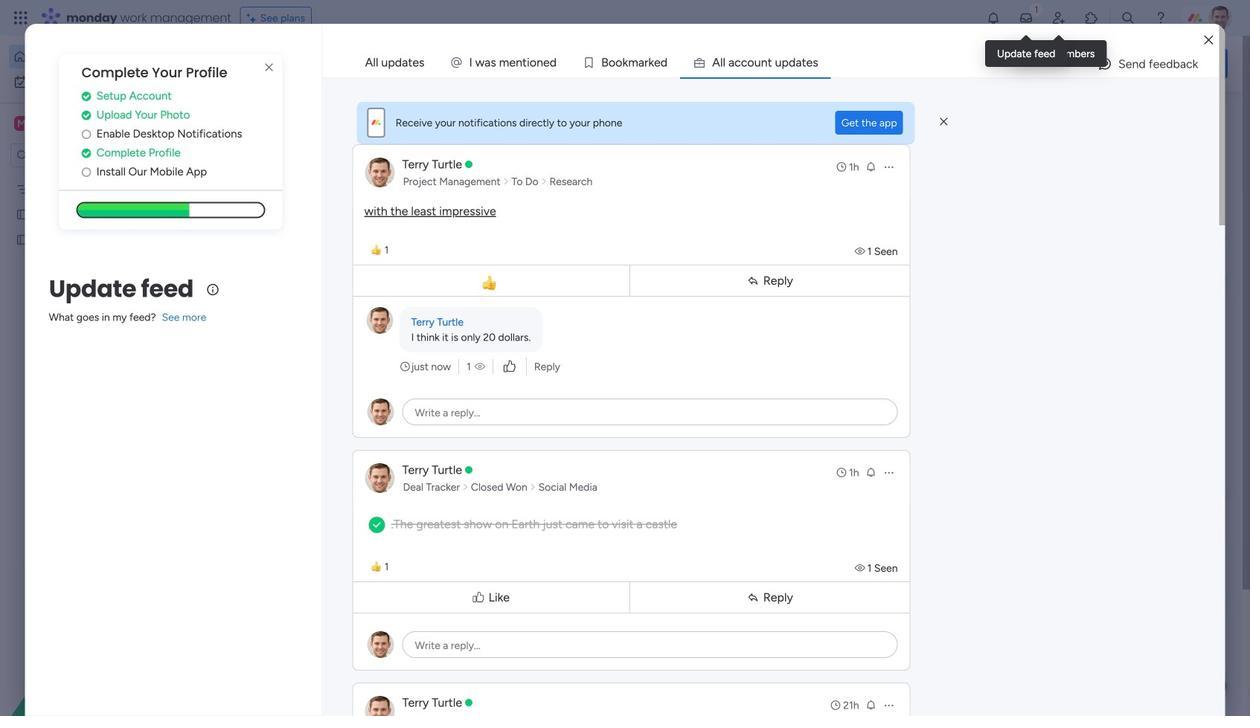 Task type: describe. For each thing, give the bounding box(es) containing it.
1 check circle image from the top
[[82, 91, 91, 102]]

give feedback image
[[1098, 57, 1113, 71]]

close image
[[1205, 35, 1214, 46]]

update feed image
[[1019, 10, 1034, 25]]

options image for 1st reminder image from the bottom
[[883, 700, 895, 712]]

v2 seen image
[[855, 245, 868, 258]]

quick search results list box
[[230, 139, 969, 519]]

1 vertical spatial lottie animation element
[[0, 567, 190, 717]]

v2 user feedback image
[[1017, 55, 1028, 72]]

0 horizontal spatial v2 seen image
[[475, 360, 485, 375]]

notifications image
[[987, 10, 1001, 25]]

0 vertical spatial option
[[9, 45, 181, 68]]

help image
[[1154, 10, 1169, 25]]

monday marketplace image
[[1085, 10, 1100, 25]]

select product image
[[13, 10, 28, 25]]

see plans image
[[247, 9, 260, 26]]

1 vertical spatial option
[[9, 70, 181, 94]]

invite members image
[[1052, 10, 1067, 25]]

1 vertical spatial lottie animation image
[[0, 567, 190, 717]]

slider arrow image for topmost slider arrow icon
[[541, 174, 548, 189]]

1 vertical spatial public board image
[[16, 233, 30, 247]]

slider arrow image for the leftmost slider arrow icon
[[530, 480, 537, 495]]

0 horizontal spatial dapulse x slim image
[[941, 115, 948, 129]]

component image for public board icon
[[736, 295, 749, 309]]

1 circle o image from the top
[[82, 129, 91, 140]]

0 vertical spatial lottie animation image
[[584, 36, 1002, 92]]

close recently visited image
[[230, 121, 248, 139]]

public board image
[[736, 272, 752, 288]]



Task type: locate. For each thing, give the bounding box(es) containing it.
2 vertical spatial public board image
[[492, 272, 509, 288]]

0 horizontal spatial lottie animation element
[[0, 567, 190, 717]]

slider arrow image
[[541, 174, 548, 189], [530, 480, 537, 495]]

1 vertical spatial slider arrow image
[[462, 480, 469, 495]]

options image for reminder icon
[[883, 161, 895, 173]]

1 vertical spatial v2 seen image
[[855, 563, 868, 575]]

add to favorites image
[[442, 455, 456, 469]]

remove from favorites image
[[442, 272, 456, 287]]

0 horizontal spatial slider arrow image
[[530, 480, 537, 495]]

check circle image
[[82, 91, 91, 102], [82, 148, 91, 159]]

1 horizontal spatial slider arrow image
[[541, 174, 548, 189]]

circle o image
[[82, 129, 91, 140], [82, 167, 91, 178]]

1 horizontal spatial lottie animation element
[[584, 36, 1002, 92]]

terry turtle image
[[1209, 6, 1233, 30]]

0 vertical spatial slider arrow image
[[541, 174, 548, 189]]

0 vertical spatial public board image
[[16, 208, 30, 222]]

option
[[9, 45, 181, 68], [9, 70, 181, 94], [0, 176, 190, 179]]

0 vertical spatial check circle image
[[82, 91, 91, 102]]

0 vertical spatial reminder image
[[866, 467, 878, 479]]

2 check circle image from the top
[[82, 148, 91, 159]]

component image down public board icon
[[736, 295, 749, 309]]

1 vertical spatial circle o image
[[82, 167, 91, 178]]

reminder image
[[866, 161, 878, 173]]

check circle image down workspace selection element on the top
[[82, 148, 91, 159]]

1 reminder image from the top
[[866, 467, 878, 479]]

0 vertical spatial options image
[[883, 161, 895, 173]]

add to favorites image
[[685, 272, 700, 287]]

0 horizontal spatial slider arrow image
[[462, 480, 469, 495]]

2 reminder image from the top
[[866, 700, 878, 712]]

getting started element
[[1005, 543, 1229, 602]]

1 component image from the left
[[492, 295, 506, 309]]

1 horizontal spatial v2 seen image
[[855, 563, 868, 575]]

3 options image from the top
[[883, 700, 895, 712]]

search everything image
[[1121, 10, 1136, 25]]

workspace image
[[14, 115, 29, 132]]

0 vertical spatial slider arrow image
[[503, 174, 510, 189]]

2 circle o image from the top
[[82, 167, 91, 178]]

help center element
[[1005, 614, 1229, 674]]

1 element
[[380, 561, 398, 579]]

1 horizontal spatial component image
[[736, 295, 749, 309]]

options image for 1st reminder image from the top of the page
[[883, 467, 895, 479]]

0 vertical spatial lottie animation element
[[584, 36, 1002, 92]]

1 image
[[1030, 1, 1044, 17]]

circle o image down search in workspace field
[[82, 167, 91, 178]]

tab list
[[353, 48, 1220, 77]]

component image up v2 like image
[[492, 295, 506, 309]]

circle o image down check circle icon
[[82, 129, 91, 140]]

0 horizontal spatial component image
[[492, 295, 506, 309]]

2 component image from the left
[[736, 295, 749, 309]]

0 horizontal spatial lottie animation image
[[0, 567, 190, 717]]

2 vertical spatial options image
[[883, 700, 895, 712]]

lottie animation element
[[584, 36, 1002, 92], [0, 567, 190, 717]]

options image
[[883, 161, 895, 173], [883, 467, 895, 479], [883, 700, 895, 712]]

2 options image from the top
[[883, 467, 895, 479]]

1 options image from the top
[[883, 161, 895, 173]]

close my workspaces image
[[230, 700, 248, 717]]

workspace selection element
[[14, 115, 124, 134]]

0 vertical spatial v2 seen image
[[475, 360, 485, 375]]

1 horizontal spatial lottie animation image
[[584, 36, 1002, 92]]

0 vertical spatial circle o image
[[82, 129, 91, 140]]

list box
[[0, 174, 190, 454]]

Search in workspace field
[[31, 147, 124, 164]]

component image for public board image to the bottom
[[492, 295, 506, 309]]

slider arrow image
[[503, 174, 510, 189], [462, 480, 469, 495]]

lottie animation image
[[584, 36, 1002, 92], [0, 567, 190, 717]]

1 vertical spatial options image
[[883, 467, 895, 479]]

1 vertical spatial slider arrow image
[[530, 480, 537, 495]]

tab
[[353, 48, 437, 77]]

check circle image up check circle icon
[[82, 91, 91, 102]]

1 vertical spatial check circle image
[[82, 148, 91, 159]]

component image
[[492, 295, 506, 309], [736, 295, 749, 309]]

v2 like image
[[504, 359, 516, 375]]

1 vertical spatial reminder image
[[866, 700, 878, 712]]

v2 bolt switch image
[[1133, 55, 1142, 72]]

public board image
[[16, 208, 30, 222], [16, 233, 30, 247], [492, 272, 509, 288]]

check circle image
[[82, 110, 91, 121]]

dapulse x slim image
[[1206, 108, 1224, 126], [941, 115, 948, 129]]

2 vertical spatial option
[[0, 176, 190, 179]]

contact sales element
[[1005, 686, 1229, 717]]

dapulse x slim image
[[260, 59, 278, 77]]

1 horizontal spatial dapulse x slim image
[[1206, 108, 1224, 126]]

v2 seen image
[[475, 360, 485, 375], [855, 563, 868, 575]]

reminder image
[[866, 467, 878, 479], [866, 700, 878, 712]]

1 horizontal spatial slider arrow image
[[503, 174, 510, 189]]



Task type: vqa. For each thing, say whether or not it's contained in the screenshot.
Monday marketplace image
yes



